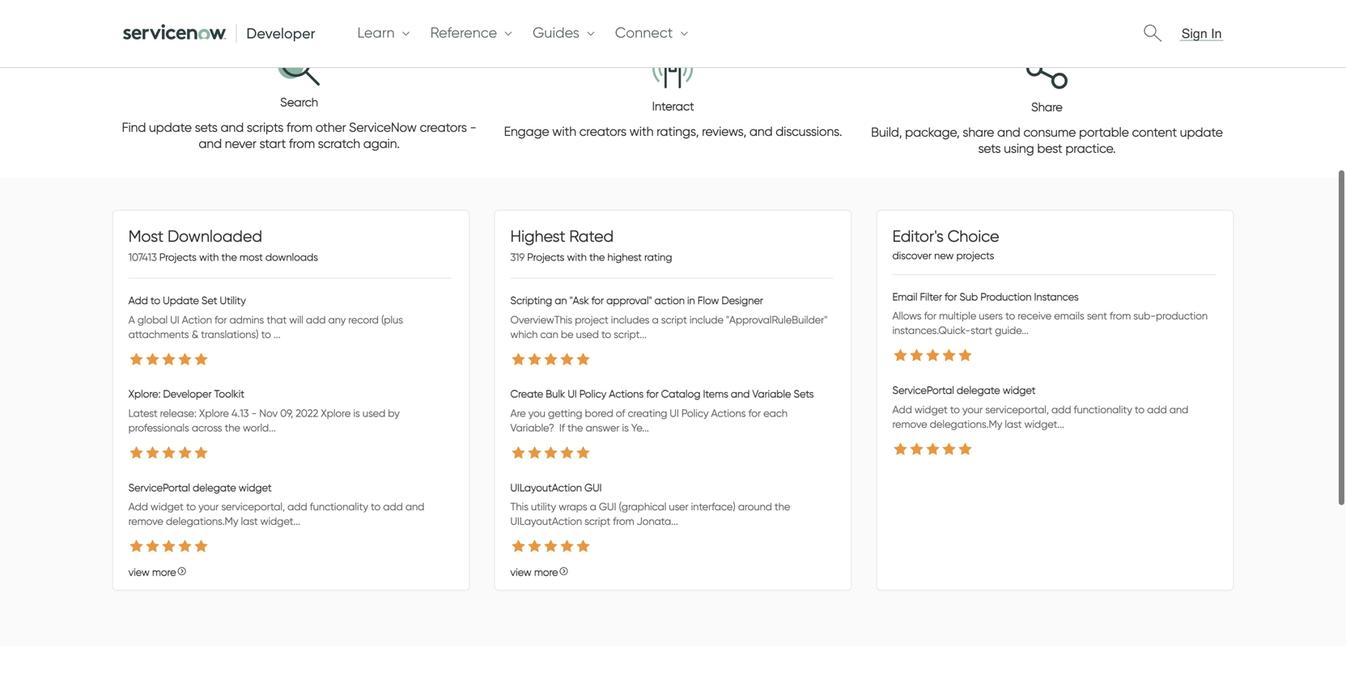 Task type: describe. For each thing, give the bounding box(es) containing it.
rated
[[569, 229, 614, 246]]

a for includes
[[652, 316, 659, 326]]

widget... for the leftmost serviceportal delegate widget link
[[260, 518, 300, 528]]

interact
[[652, 101, 694, 113]]

highest
[[511, 229, 565, 246]]

search
[[280, 97, 318, 109]]

add to update set utility link
[[128, 296, 246, 307]]

to inside overviewthis project includes a script include "approvalrulebuilder" which can be used to script...
[[602, 330, 611, 341]]

last for the top serviceportal delegate widget link
[[1005, 420, 1022, 431]]

add widget to your serviceportal, add functionality to add and remove delegations.my last widget... for the top serviceportal delegate widget link
[[893, 406, 1189, 431]]

actions inside are you getting bored of creating ui policy actions for each variable?  if the answer is ye...
[[711, 409, 746, 420]]

servicenow
[[349, 122, 417, 135]]

scripting an "ask for approval" action in flow designer
[[511, 296, 763, 307]]

sign in
[[1182, 26, 1222, 41]]

admins
[[230, 316, 264, 326]]

xplore:
[[128, 390, 161, 400]]

bored
[[585, 409, 613, 420]]

projects for highest
[[527, 253, 565, 263]]

for up creating
[[646, 390, 659, 400]]

4.13
[[232, 409, 249, 420]]

package,
[[905, 127, 960, 139]]

engage
[[504, 126, 549, 139]]

"ask
[[570, 296, 589, 307]]

utility
[[220, 296, 246, 307]]

used inside latest release: xplore 4.13 - nov 09, 2022 xplore is used by professionals across the world...
[[363, 409, 386, 420]]

are
[[511, 409, 526, 420]]

0 vertical spatial add
[[128, 296, 148, 307]]

catalog
[[661, 390, 701, 400]]

widget down guide...
[[1003, 386, 1036, 397]]

connect button
[[609, 0, 696, 67]]

- inside find update sets and scripts from other servicenow creators - and never start from scratch again.
[[470, 122, 477, 135]]

projects for most
[[159, 253, 197, 263]]

delegations.my for the leftmost serviceportal delegate widget link
[[166, 518, 238, 528]]

an
[[555, 296, 567, 307]]

discover new projects
[[893, 251, 994, 262]]

search image
[[278, 45, 320, 87]]

production
[[981, 293, 1032, 303]]

rating
[[644, 253, 672, 263]]

across
[[192, 424, 222, 434]]

downloads
[[265, 253, 318, 263]]

highest rated 319 projects with the highest rating
[[511, 229, 672, 263]]

is inside are you getting bored of creating ui policy actions for each variable?  if the answer is ye...
[[622, 424, 629, 434]]

in
[[687, 296, 695, 307]]

nov
[[259, 409, 278, 420]]

will
[[289, 316, 303, 326]]

production
[[1156, 312, 1208, 322]]

uilayoutaction gui
[[511, 484, 602, 494]]

utility
[[531, 503, 556, 513]]

create bulk ui policy actions for catalog items and variable sets
[[511, 390, 814, 400]]

find
[[122, 122, 146, 135]]

action
[[655, 296, 685, 307]]

connect
[[615, 26, 673, 41]]

0 horizontal spatial developer
[[163, 390, 212, 400]]

used inside overviewthis project includes a script include "approvalrulebuilder" which can be used to script...
[[576, 330, 599, 341]]

the inside highest rated 319 projects with the highest rating
[[589, 253, 605, 263]]

&
[[192, 330, 198, 341]]

add to update set utility
[[128, 296, 246, 307]]

the inside are you getting bored of creating ui policy actions for each variable?  if the answer is ye...
[[568, 424, 583, 434]]

if
[[559, 424, 565, 434]]

uilayoutaction gui link
[[511, 484, 602, 494]]

xplore: developer toolkit link
[[128, 390, 244, 400]]

policy inside are you getting bored of creating ui policy actions for each variable?  if the answer is ye...
[[682, 409, 709, 420]]

most
[[240, 253, 263, 263]]

projects
[[957, 251, 994, 262]]

sent
[[1087, 312, 1107, 322]]

you
[[529, 409, 546, 420]]

1 horizontal spatial creators
[[579, 126, 627, 139]]

getting
[[548, 409, 582, 420]]

sets
[[794, 390, 814, 400]]

0 vertical spatial gui
[[585, 484, 602, 494]]

interface)
[[691, 503, 736, 513]]

create bulk ui policy actions for catalog items and variable sets link
[[511, 390, 814, 400]]

for inside allows for multiple users to receive emails sent from sub-production instances.quick-start guide...
[[924, 312, 937, 322]]

toolkit
[[214, 390, 244, 400]]

scripting
[[511, 296, 552, 307]]

a
[[128, 316, 135, 326]]

add for the leftmost serviceportal delegate widget link
[[128, 503, 148, 513]]

0 horizontal spatial your
[[198, 503, 219, 513]]

107413
[[128, 253, 157, 263]]

is inside latest release: xplore 4.13 - nov 09, 2022 xplore is used by professionals across the world...
[[353, 409, 360, 420]]

1 horizontal spatial remove
[[893, 420, 928, 431]]

0 horizontal spatial serviceportal delegate widget link
[[128, 484, 272, 494]]

1 horizontal spatial serviceportal delegate widget
[[893, 386, 1036, 397]]

reviews,
[[702, 126, 747, 139]]

sub-
[[1134, 312, 1156, 322]]

action
[[182, 316, 212, 326]]

more for highest
[[534, 569, 558, 579]]

a for wraps
[[590, 503, 597, 513]]

users
[[979, 312, 1003, 322]]

0 horizontal spatial remove
[[128, 518, 163, 528]]

start for instances.quick-
[[971, 326, 993, 337]]

0 vertical spatial serviceportal delegate widget link
[[893, 386, 1036, 397]]

new
[[934, 251, 954, 262]]

last for the leftmost serviceportal delegate widget link
[[241, 518, 258, 528]]

project
[[575, 316, 609, 326]]

gui inside this utility wraps a gui (graphical user interface) around the uilayoutaction script from jonata...
[[599, 503, 616, 513]]

multiple
[[939, 312, 977, 322]]

319
[[511, 253, 525, 263]]

reference button
[[424, 0, 520, 67]]

translations)
[[201, 330, 259, 341]]

update
[[163, 296, 199, 307]]

approval"
[[607, 296, 652, 307]]

from inside this utility wraps a gui (graphical user interface) around the uilayoutaction script from jonata...
[[613, 518, 634, 528]]

sets inside build, package, share and consume portable content update sets using best practice.
[[978, 143, 1001, 156]]

servicenow image
[[123, 24, 226, 40]]

script...
[[614, 330, 647, 341]]

global
[[137, 316, 168, 326]]

1 horizontal spatial your
[[963, 406, 983, 416]]

ui inside are you getting bored of creating ui policy actions for each variable?  if the answer is ye...
[[670, 409, 679, 420]]

the inside most downloaded 107413 projects with the most downloads
[[221, 253, 237, 263]]

other
[[316, 122, 346, 135]]

scripting an "ask for approval" action in flow designer link
[[511, 296, 763, 307]]

overviewthis
[[511, 316, 572, 326]]

sets inside find update sets and scripts from other servicenow creators - and never start from scratch again.
[[195, 122, 218, 135]]

best
[[1037, 143, 1063, 156]]

1 vertical spatial serviceportal delegate widget
[[128, 484, 272, 494]]

for inside are you getting bored of creating ui policy actions for each variable?  if the answer is ye...
[[749, 409, 761, 420]]

update inside build, package, share and consume portable content update sets using best practice.
[[1180, 127, 1223, 139]]

by
[[388, 409, 400, 420]]

ui for global
[[170, 316, 179, 326]]



Task type: locate. For each thing, give the bounding box(es) containing it.
a right the wraps
[[590, 503, 597, 513]]

used down project at the left top of page
[[576, 330, 599, 341]]

creating
[[628, 409, 667, 420]]

1 horizontal spatial functionality
[[1074, 406, 1133, 416]]

script down the wraps
[[585, 518, 611, 528]]

never
[[225, 138, 256, 151]]

1 vertical spatial serviceportal,
[[221, 503, 285, 513]]

discussions.
[[776, 126, 842, 139]]

the left most on the left top of the page
[[221, 253, 237, 263]]

delegations.my for the top serviceportal delegate widget link
[[930, 420, 1003, 431]]

find update sets and scripts from other servicenow creators - and never start from scratch again.
[[122, 122, 477, 151]]

uilayoutaction inside this utility wraps a gui (graphical user interface) around the uilayoutaction script from jonata...
[[511, 518, 582, 528]]

rated star image
[[146, 353, 159, 365], [179, 353, 192, 365], [545, 353, 557, 365], [561, 353, 574, 365], [577, 353, 590, 365], [927, 443, 940, 455], [959, 443, 972, 455], [162, 447, 175, 459], [195, 447, 208, 459], [130, 541, 143, 553], [146, 541, 159, 553], [195, 541, 208, 553], [512, 541, 525, 553], [545, 541, 557, 553], [561, 541, 574, 553]]

from down search
[[287, 122, 312, 135]]

1 vertical spatial widget...
[[260, 518, 300, 528]]

view more for highest
[[511, 569, 558, 579]]

0 horizontal spatial view more
[[128, 569, 176, 579]]

1 horizontal spatial sets
[[978, 143, 1001, 156]]

is right 2022 xplore
[[353, 409, 360, 420]]

2 more from the left
[[534, 569, 558, 579]]

1 horizontal spatial delegate
[[957, 386, 1000, 397]]

2 horizontal spatial ui
[[670, 409, 679, 420]]

remove
[[893, 420, 928, 431], [128, 518, 163, 528]]

start for never
[[259, 138, 286, 151]]

serviceportal delegate widget link
[[893, 386, 1036, 397], [128, 484, 272, 494]]

delegate down guide...
[[957, 386, 1000, 397]]

0 horizontal spatial creators
[[420, 122, 467, 135]]

1 horizontal spatial actions
[[711, 409, 746, 420]]

developer up release:
[[163, 390, 212, 400]]

for inside a global ui action for admins that will add any record (plus attachments & translations) to ...
[[215, 316, 227, 326]]

view for highest
[[511, 569, 532, 579]]

uilayoutaction up utility
[[511, 484, 582, 494]]

widget down the instances.quick-
[[915, 406, 948, 416]]

1 projects from the left
[[159, 253, 197, 263]]

1 horizontal spatial start
[[971, 326, 993, 337]]

a global ui action for admins that will add any record (plus attachments & translations) to ...
[[128, 316, 403, 341]]

is left the ye...
[[622, 424, 629, 434]]

for up translations)
[[215, 316, 227, 326]]

widget down world...
[[239, 484, 272, 494]]

developer up search image
[[246, 27, 315, 42]]

0 vertical spatial your
[[963, 406, 983, 416]]

projects inside most downloaded 107413 projects with the most downloads
[[159, 253, 197, 263]]

1 vertical spatial policy
[[682, 409, 709, 420]]

0 vertical spatial delegate
[[957, 386, 1000, 397]]

with down downloaded
[[199, 253, 219, 263]]

engage with creators with ratings, reviews, and discussions.
[[504, 126, 842, 139]]

0 vertical spatial used
[[576, 330, 599, 341]]

from down (graphical
[[613, 518, 634, 528]]

from left scratch
[[289, 138, 315, 151]]

1 vertical spatial developer
[[163, 390, 212, 400]]

ui right bulk
[[568, 390, 577, 400]]

with down rated in the left top of the page
[[567, 253, 587, 263]]

add
[[128, 296, 148, 307], [893, 406, 912, 416], [128, 503, 148, 513]]

actions down items
[[711, 409, 746, 420]]

script
[[661, 316, 687, 326], [585, 518, 611, 528]]

0 vertical spatial serviceportal,
[[986, 406, 1049, 416]]

1 horizontal spatial update
[[1180, 127, 1223, 139]]

1 horizontal spatial view more link
[[511, 569, 558, 579]]

from right sent
[[1110, 312, 1131, 322]]

1 horizontal spatial view more
[[511, 569, 558, 579]]

1 vertical spatial delegate
[[193, 484, 236, 494]]

ui for bulk
[[568, 390, 577, 400]]

1 chevron right image from the left
[[178, 569, 186, 577]]

policy
[[580, 390, 607, 400], [682, 409, 709, 420]]

1 vertical spatial serviceportal delegate widget link
[[128, 484, 272, 494]]

can
[[540, 330, 558, 341]]

from inside allows for multiple users to receive emails sent from sub-production instances.quick-start guide...
[[1110, 312, 1131, 322]]

creators inside find update sets and scripts from other servicenow creators - and never start from scratch again.
[[420, 122, 467, 135]]

scratch
[[318, 138, 360, 151]]

2 projects from the left
[[527, 253, 565, 263]]

rated star image
[[894, 350, 907, 362], [910, 350, 923, 362], [927, 350, 940, 362], [943, 350, 956, 362], [959, 350, 972, 362], [130, 353, 143, 365], [162, 353, 175, 365], [195, 353, 208, 365], [512, 353, 525, 365], [528, 353, 541, 365], [894, 443, 907, 455], [910, 443, 923, 455], [943, 443, 956, 455], [130, 447, 143, 459], [146, 447, 159, 459], [179, 447, 192, 459], [512, 447, 525, 459], [528, 447, 541, 459], [545, 447, 557, 459], [561, 447, 574, 459], [577, 447, 590, 459], [162, 541, 175, 553], [179, 541, 192, 553], [528, 541, 541, 553], [577, 541, 590, 553]]

start inside find update sets and scripts from other servicenow creators - and never start from scratch again.
[[259, 138, 286, 151]]

0 vertical spatial -
[[470, 122, 477, 135]]

guides button
[[526, 0, 602, 67]]

serviceportal delegate widget
[[893, 386, 1036, 397], [128, 484, 272, 494]]

highest
[[608, 253, 642, 263]]

variable
[[753, 390, 791, 400]]

add widget to your serviceportal, add functionality to add and remove delegations.my last widget... for the leftmost serviceportal delegate widget link
[[128, 503, 424, 528]]

1 vertical spatial script
[[585, 518, 611, 528]]

serviceportal, down world...
[[221, 503, 285, 513]]

latest
[[128, 409, 157, 420]]

share right package,
[[963, 127, 994, 139]]

creators right servicenow
[[420, 122, 467, 135]]

start inside allows for multiple users to receive emails sent from sub-production instances.quick-start guide...
[[971, 326, 993, 337]]

user
[[669, 503, 689, 513]]

includes
[[611, 316, 650, 326]]

interact image
[[653, 40, 694, 96]]

0 horizontal spatial last
[[241, 518, 258, 528]]

the right around
[[775, 503, 790, 513]]

share image
[[1027, 44, 1068, 93]]

gui up the wraps
[[585, 484, 602, 494]]

2022 xplore
[[296, 409, 351, 420]]

actions up of at bottom left
[[609, 390, 644, 400]]

policy down catalog
[[682, 409, 709, 420]]

0 vertical spatial start
[[259, 138, 286, 151]]

1 vertical spatial functionality
[[310, 503, 368, 513]]

1 uilayoutaction from the top
[[511, 484, 582, 494]]

2 uilayoutaction from the top
[[511, 518, 582, 528]]

view more link for highest
[[511, 569, 558, 579]]

0 vertical spatial sets
[[195, 122, 218, 135]]

developer
[[246, 27, 315, 42], [163, 390, 212, 400]]

1 vertical spatial start
[[971, 326, 993, 337]]

0 vertical spatial a
[[652, 316, 659, 326]]

record
[[348, 316, 379, 326]]

be
[[561, 330, 574, 341]]

0 vertical spatial serviceportal delegate widget
[[893, 386, 1036, 397]]

0 horizontal spatial delegations.my
[[166, 518, 238, 528]]

add widget to your serviceportal, add functionality to add and remove delegations.my last widget...
[[893, 406, 1189, 431], [128, 503, 424, 528]]

chevron right image
[[178, 569, 186, 577], [560, 569, 568, 577]]

0 horizontal spatial add widget to your serviceportal, add functionality to add and remove delegations.my last widget...
[[128, 503, 424, 528]]

widget
[[1003, 386, 1036, 397], [915, 406, 948, 416], [239, 484, 272, 494], [151, 503, 184, 513]]

serviceportal delegate widget down across at the left bottom
[[128, 484, 272, 494]]

projects right 107413
[[159, 253, 197, 263]]

the right if
[[568, 424, 583, 434]]

1 vertical spatial remove
[[128, 518, 163, 528]]

1 horizontal spatial share
[[1032, 102, 1063, 114]]

1 horizontal spatial script
[[661, 316, 687, 326]]

view more link
[[128, 569, 176, 579], [511, 569, 558, 579]]

0 vertical spatial delegations.my
[[930, 420, 1003, 431]]

around
[[738, 503, 772, 513]]

0 vertical spatial serviceportal
[[893, 386, 954, 397]]

ui
[[170, 316, 179, 326], [568, 390, 577, 400], [670, 409, 679, 420]]

0 horizontal spatial a
[[590, 503, 597, 513]]

1 vertical spatial last
[[241, 518, 258, 528]]

a inside overviewthis project includes a script include "approvalrulebuilder" which can be used to script...
[[652, 316, 659, 326]]

create
[[511, 390, 543, 400]]

1 vertical spatial add widget to your serviceportal, add functionality to add and remove delegations.my last widget...
[[128, 503, 424, 528]]

this utility wraps a gui (graphical user interface) around the uilayoutaction script from jonata...
[[511, 503, 790, 528]]

consume
[[1024, 127, 1076, 139]]

"approvalrulebuilder"
[[726, 316, 828, 326]]

0 horizontal spatial projects
[[159, 253, 197, 263]]

ratings,
[[657, 126, 699, 139]]

sets left using
[[978, 143, 1001, 156]]

script down action
[[661, 316, 687, 326]]

any
[[328, 316, 346, 326]]

learn
[[357, 26, 395, 41]]

serviceportal down the instances.quick-
[[893, 386, 954, 397]]

which
[[511, 330, 538, 341]]

creators
[[420, 122, 467, 135], [579, 126, 627, 139]]

share inside build, package, share and consume portable content update sets using best practice.
[[963, 127, 994, 139]]

1 horizontal spatial more
[[534, 569, 558, 579]]

1 horizontal spatial used
[[576, 330, 599, 341]]

0 vertical spatial actions
[[609, 390, 644, 400]]

...
[[274, 330, 281, 341]]

update inside find update sets and scripts from other servicenow creators - and never start from scratch again.
[[149, 122, 192, 135]]

start down users
[[971, 326, 993, 337]]

1 vertical spatial is
[[622, 424, 629, 434]]

uilayoutaction
[[511, 484, 582, 494], [511, 518, 582, 528]]

0 horizontal spatial view
[[128, 569, 150, 579]]

allows for multiple users to receive emails sent from sub-production instances.quick-start guide...
[[893, 312, 1208, 337]]

with
[[552, 126, 576, 139], [630, 126, 654, 139], [199, 253, 219, 263], [567, 253, 587, 263]]

for left the each
[[749, 409, 761, 420]]

1 vertical spatial serviceportal
[[128, 484, 190, 494]]

- inside latest release: xplore 4.13 - nov 09, 2022 xplore is used by professionals across the world...
[[251, 409, 257, 420]]

creators left ratings,
[[579, 126, 627, 139]]

filter
[[920, 293, 942, 303]]

add for the top serviceportal delegate widget link
[[893, 406, 912, 416]]

delegate
[[957, 386, 1000, 397], [193, 484, 236, 494]]

serviceportal down professionals
[[128, 484, 190, 494]]

serviceportal delegate widget down the instances.quick-
[[893, 386, 1036, 397]]

1 horizontal spatial is
[[622, 424, 629, 434]]

uilayoutaction down utility
[[511, 518, 582, 528]]

gui
[[585, 484, 602, 494], [599, 503, 616, 513]]

2 view more link from the left
[[511, 569, 558, 579]]

serviceportal,
[[986, 406, 1049, 416], [221, 503, 285, 513]]

1 vertical spatial share
[[963, 127, 994, 139]]

update right find
[[149, 122, 192, 135]]

0 horizontal spatial ui
[[170, 316, 179, 326]]

1 more from the left
[[152, 569, 176, 579]]

practice.
[[1066, 143, 1116, 156]]

1 horizontal spatial ui
[[568, 390, 577, 400]]

functionality for the top serviceportal delegate widget link
[[1074, 406, 1133, 416]]

receive
[[1018, 312, 1052, 322]]

2 vertical spatial ui
[[670, 409, 679, 420]]

with right engage
[[552, 126, 576, 139]]

script inside overviewthis project includes a script include "approvalrulebuilder" which can be used to script...
[[661, 316, 687, 326]]

designer
[[722, 296, 763, 307]]

content
[[1132, 127, 1177, 139]]

set
[[202, 296, 217, 307]]

with left ratings,
[[630, 126, 654, 139]]

with inside most downloaded 107413 projects with the most downloads
[[199, 253, 219, 263]]

release:
[[160, 409, 197, 420]]

0 horizontal spatial policy
[[580, 390, 607, 400]]

serviceportal delegate widget link down the instances.quick-
[[893, 386, 1036, 397]]

0 horizontal spatial share
[[963, 127, 994, 139]]

0 horizontal spatial view more link
[[128, 569, 176, 579]]

0 horizontal spatial sets
[[195, 122, 218, 135]]

1 view more link from the left
[[128, 569, 176, 579]]

1 horizontal spatial view
[[511, 569, 532, 579]]

view for most
[[128, 569, 150, 579]]

email filter for sub production instances link
[[893, 293, 1079, 303]]

delegate down across at the left bottom
[[193, 484, 236, 494]]

update
[[149, 122, 192, 135], [1180, 127, 1223, 139]]

0 vertical spatial uilayoutaction
[[511, 484, 582, 494]]

start down scripts in the left top of the page
[[259, 138, 286, 151]]

serviceportal, down guide...
[[986, 406, 1049, 416]]

for right "ask
[[592, 296, 604, 307]]

ye...
[[631, 424, 649, 434]]

to inside a global ui action for admins that will add any record (plus attachments & translations) to ...
[[261, 330, 271, 341]]

view more link for most
[[128, 569, 176, 579]]

1 vertical spatial ui
[[568, 390, 577, 400]]

functionality for the leftmost serviceportal delegate widget link
[[310, 503, 368, 513]]

1 vertical spatial gui
[[599, 503, 616, 513]]

update right content
[[1180, 127, 1223, 139]]

widget...
[[1025, 420, 1065, 431], [260, 518, 300, 528]]

and
[[221, 122, 244, 135], [750, 126, 773, 139], [998, 127, 1021, 139], [199, 138, 222, 151], [731, 390, 750, 400], [1170, 406, 1189, 416], [406, 503, 424, 513]]

0 horizontal spatial is
[[353, 409, 360, 420]]

chevron right image for rated
[[560, 569, 568, 577]]

0 horizontal spatial update
[[149, 122, 192, 135]]

flow
[[698, 296, 719, 307]]

0 vertical spatial developer
[[246, 27, 315, 42]]

0 vertical spatial is
[[353, 409, 360, 420]]

guides
[[533, 26, 580, 41]]

1 horizontal spatial developer
[[246, 27, 315, 42]]

allows
[[893, 312, 922, 322]]

- right 4.13 at the left of page
[[251, 409, 257, 420]]

this
[[511, 503, 529, 513]]

1 horizontal spatial projects
[[527, 253, 565, 263]]

developer link
[[116, 0, 325, 67]]

0 horizontal spatial start
[[259, 138, 286, 151]]

sign
[[1182, 26, 1208, 41]]

and inside build, package, share and consume portable content update sets using best practice.
[[998, 127, 1021, 139]]

script inside this utility wraps a gui (graphical user interface) around the uilayoutaction script from jonata...
[[585, 518, 611, 528]]

used left by
[[363, 409, 386, 420]]

view
[[128, 569, 150, 579], [511, 569, 532, 579]]

the down 4.13 at the left of page
[[225, 424, 240, 434]]

serviceportal delegate widget link down across at the left bottom
[[128, 484, 272, 494]]

-
[[470, 122, 477, 135], [251, 409, 257, 420]]

more for most
[[152, 569, 176, 579]]

1 vertical spatial your
[[198, 503, 219, 513]]

0 horizontal spatial widget...
[[260, 518, 300, 528]]

professionals
[[128, 424, 189, 434]]

the inside latest release: xplore 4.13 - nov 09, 2022 xplore is used by professionals across the world...
[[225, 424, 240, 434]]

gui right the wraps
[[599, 503, 616, 513]]

1 horizontal spatial widget...
[[1025, 420, 1065, 431]]

policy up the bored
[[580, 390, 607, 400]]

2 vertical spatial add
[[128, 503, 148, 513]]

build, package, share and consume portable content update sets using best practice.
[[871, 127, 1223, 156]]

0 vertical spatial functionality
[[1074, 406, 1133, 416]]

0 vertical spatial ui
[[170, 316, 179, 326]]

2 view from the left
[[511, 569, 532, 579]]

1 vertical spatial used
[[363, 409, 386, 420]]

1 horizontal spatial a
[[652, 316, 659, 326]]

chevron right image for downloaded
[[178, 569, 186, 577]]

emails
[[1054, 312, 1085, 322]]

ui inside a global ui action for admins that will add any record (plus attachments & translations) to ...
[[170, 316, 179, 326]]

share up consume
[[1032, 102, 1063, 114]]

1 view from the left
[[128, 569, 150, 579]]

1 vertical spatial uilayoutaction
[[511, 518, 582, 528]]

2 view more from the left
[[511, 569, 558, 579]]

widget down professionals
[[151, 503, 184, 513]]

to inside allows for multiple users to receive emails sent from sub-production instances.quick-start guide...
[[1006, 312, 1015, 322]]

1 horizontal spatial serviceportal
[[893, 386, 954, 397]]

portable
[[1079, 127, 1129, 139]]

a
[[652, 316, 659, 326], [590, 503, 597, 513]]

widget... for the top serviceportal delegate widget link
[[1025, 420, 1065, 431]]

a inside this utility wraps a gui (graphical user interface) around the uilayoutaction script from jonata...
[[590, 503, 597, 513]]

the inside this utility wraps a gui (graphical user interface) around the uilayoutaction script from jonata...
[[775, 503, 790, 513]]

0 horizontal spatial serviceportal,
[[221, 503, 285, 513]]

email filter for sub production instances
[[893, 293, 1079, 303]]

0 horizontal spatial more
[[152, 569, 176, 579]]

1 view more from the left
[[128, 569, 176, 579]]

the down rated in the left top of the page
[[589, 253, 605, 263]]

xplore
[[199, 409, 229, 420]]

- left engage
[[470, 122, 477, 135]]

1 vertical spatial add
[[893, 406, 912, 416]]

0 vertical spatial share
[[1032, 102, 1063, 114]]

projects down highest
[[527, 253, 565, 263]]

for up the instances.quick-
[[924, 312, 937, 322]]

a down action
[[652, 316, 659, 326]]

sets left scripts in the left top of the page
[[195, 122, 218, 135]]

for left sub
[[945, 293, 957, 303]]

ui down catalog
[[670, 409, 679, 420]]

with inside highest rated 319 projects with the highest rating
[[567, 253, 587, 263]]

1 horizontal spatial policy
[[682, 409, 709, 420]]

0 vertical spatial policy
[[580, 390, 607, 400]]

bulk
[[546, 390, 565, 400]]

is
[[353, 409, 360, 420], [622, 424, 629, 434]]

1 horizontal spatial -
[[470, 122, 477, 135]]

1 vertical spatial delegations.my
[[166, 518, 238, 528]]

add
[[306, 316, 326, 326], [1052, 406, 1072, 416], [1147, 406, 1167, 416], [287, 503, 307, 513], [383, 503, 403, 513]]

build,
[[871, 127, 902, 139]]

guide...
[[995, 326, 1029, 337]]

projects inside highest rated 319 projects with the highest rating
[[527, 253, 565, 263]]

0 vertical spatial remove
[[893, 420, 928, 431]]

0 vertical spatial last
[[1005, 420, 1022, 431]]

view more for most
[[128, 569, 176, 579]]

2 chevron right image from the left
[[560, 569, 568, 577]]

add inside a global ui action for admins that will add any record (plus attachments & translations) to ...
[[306, 316, 326, 326]]

1 vertical spatial actions
[[711, 409, 746, 420]]

ui down update
[[170, 316, 179, 326]]

0 vertical spatial script
[[661, 316, 687, 326]]

0 horizontal spatial delegate
[[193, 484, 236, 494]]



Task type: vqa. For each thing, say whether or not it's contained in the screenshot.


